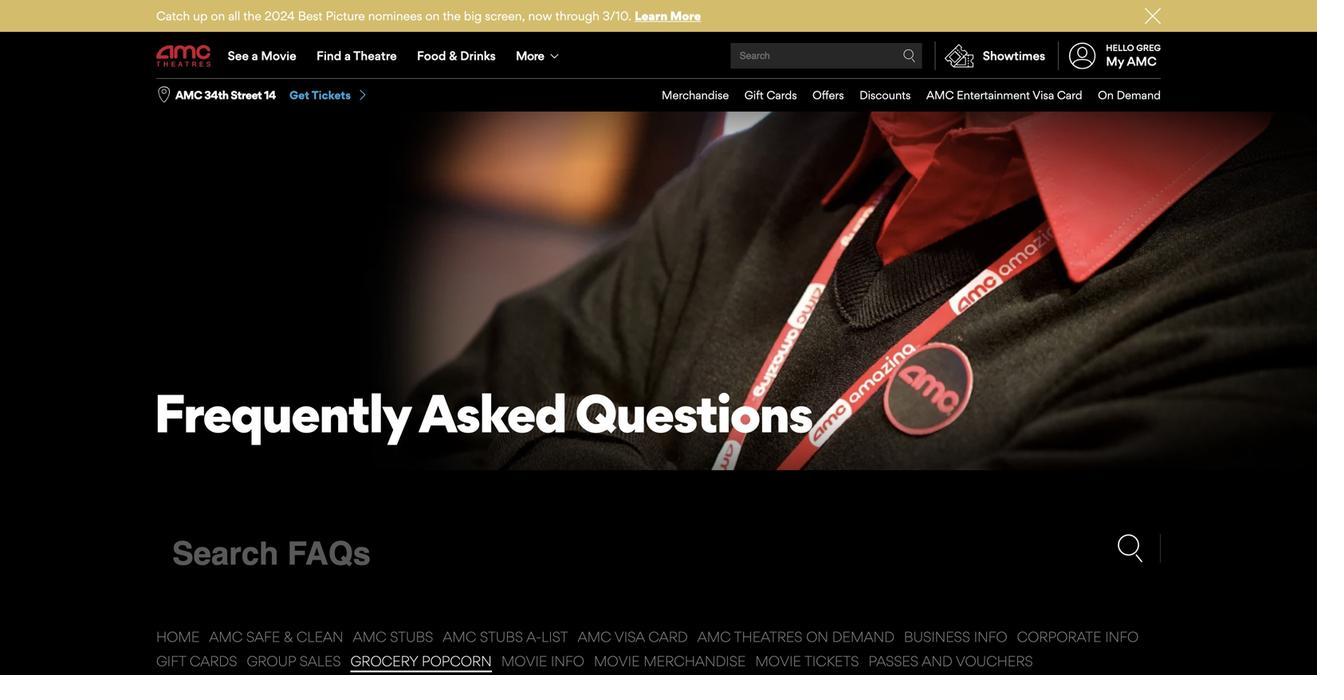 Task type: locate. For each thing, give the bounding box(es) containing it.
theatre
[[354, 48, 397, 63]]

stubs left a-
[[480, 629, 523, 646]]

0 vertical spatial menu
[[156, 34, 1162, 78]]

3 movie from the left
[[756, 654, 802, 671]]

on left all
[[211, 8, 225, 23]]

entertainment
[[957, 88, 1031, 102]]

info
[[975, 629, 1008, 646], [1106, 629, 1139, 646], [551, 654, 585, 671]]

corporate info gift cards
[[156, 629, 1139, 671]]

visa
[[615, 629, 645, 646]]

stubs
[[390, 629, 433, 646], [480, 629, 523, 646]]

menu containing more
[[156, 34, 1162, 78]]

1 horizontal spatial on
[[426, 8, 440, 23]]

1 vertical spatial more
[[516, 48, 544, 63]]

showtimes image
[[936, 41, 983, 70]]

amc for amc safe & clean
[[209, 629, 243, 646]]

asked
[[419, 382, 566, 445]]

2 horizontal spatial info
[[1106, 629, 1139, 646]]

see a movie
[[228, 48, 297, 63]]

group sales link
[[247, 647, 341, 671]]

a
[[252, 48, 258, 63], [345, 48, 351, 63]]

on
[[211, 8, 225, 23], [426, 8, 440, 23]]

& right "food"
[[449, 48, 458, 63]]

amc stubs link
[[353, 622, 433, 647]]

amc down showtimes image
[[927, 88, 954, 102]]

amc 34th street 14 button
[[176, 87, 276, 103]]

cards
[[190, 654, 237, 671]]

movie down visa
[[594, 654, 640, 671]]

1 horizontal spatial the
[[443, 8, 461, 23]]

gift cards link
[[729, 79, 797, 112]]

food & drinks
[[417, 48, 496, 63]]

1 horizontal spatial a
[[345, 48, 351, 63]]

2 horizontal spatial movie
[[756, 654, 802, 671]]

grocery
[[351, 654, 418, 671]]

see a movie link
[[218, 34, 307, 78]]

0 horizontal spatial info
[[551, 654, 585, 671]]

picture
[[326, 8, 365, 23]]

0 horizontal spatial movie
[[502, 654, 548, 671]]

corporate info link
[[1018, 622, 1139, 647]]

more right 'learn'
[[671, 8, 702, 23]]

34th
[[204, 88, 229, 102]]

sales
[[300, 654, 341, 671]]

submit search icon image
[[904, 49, 916, 62], [1117, 534, 1145, 563]]

info up vouchers
[[975, 629, 1008, 646]]

1 a from the left
[[252, 48, 258, 63]]

2 on from the left
[[426, 8, 440, 23]]

1 horizontal spatial submit search icon image
[[1117, 534, 1145, 563]]

home
[[156, 629, 200, 646]]

clean
[[297, 629, 344, 646]]

amc up grocery
[[353, 629, 387, 646]]

0 vertical spatial &
[[449, 48, 458, 63]]

hello
[[1107, 43, 1135, 53]]

more button
[[506, 34, 573, 78]]

menu down 'learn'
[[156, 34, 1162, 78]]

0 horizontal spatial stubs
[[390, 629, 433, 646]]

2 a from the left
[[345, 48, 351, 63]]

find a theatre
[[317, 48, 397, 63]]

movie tickets
[[756, 654, 860, 671]]

movie info
[[502, 654, 585, 671]]

a right find
[[345, 48, 351, 63]]

1 horizontal spatial movie
[[594, 654, 640, 671]]

0 vertical spatial submit search icon image
[[904, 49, 916, 62]]

a inside "link"
[[252, 48, 258, 63]]

0 vertical spatial more
[[671, 8, 702, 23]]

1 horizontal spatial stubs
[[480, 629, 523, 646]]

info right corporate
[[1106, 629, 1139, 646]]

street
[[231, 88, 262, 102]]

submit search icon image for search the amc website text box
[[1117, 534, 1145, 563]]

info for business info
[[975, 629, 1008, 646]]

amc logo image
[[156, 45, 212, 67], [156, 45, 212, 67]]

2 movie from the left
[[594, 654, 640, 671]]

food
[[417, 48, 446, 63]]

my
[[1107, 54, 1125, 69]]

amc inside hello greg my amc
[[1128, 54, 1158, 69]]

more inside 'button'
[[516, 48, 544, 63]]

14
[[264, 88, 276, 102]]

0 horizontal spatial more
[[516, 48, 544, 63]]

0 horizontal spatial a
[[252, 48, 258, 63]]

get tickets
[[290, 88, 351, 102]]

passes
[[869, 654, 919, 671]]

more down now on the top of the page
[[516, 48, 544, 63]]

movie inside "link"
[[502, 654, 548, 671]]

the left big
[[443, 8, 461, 23]]

1 the from the left
[[243, 8, 262, 23]]

info inside corporate info gift cards
[[1106, 629, 1139, 646]]

info for movie info
[[551, 654, 585, 671]]

amc down the greg
[[1128, 54, 1158, 69]]

2 stubs from the left
[[480, 629, 523, 646]]

0 horizontal spatial on
[[211, 8, 225, 23]]

amc up cards
[[209, 629, 243, 646]]

frequently
[[154, 382, 411, 445]]

theatres
[[735, 629, 803, 646]]

questions
[[575, 382, 813, 445]]

group sales
[[247, 654, 341, 671]]

a right see
[[252, 48, 258, 63]]

menu
[[156, 34, 1162, 78], [647, 79, 1162, 112]]

1 vertical spatial menu
[[647, 79, 1162, 112]]

amc for amc stubs a-list
[[443, 629, 477, 646]]

1 horizontal spatial more
[[671, 8, 702, 23]]

amc left visa
[[578, 629, 612, 646]]

the right all
[[243, 8, 262, 23]]

1 stubs from the left
[[390, 629, 433, 646]]

1 horizontal spatial &
[[449, 48, 458, 63]]

cookie consent banner dialog
[[0, 633, 1318, 676]]

and
[[922, 654, 953, 671]]

movie
[[502, 654, 548, 671], [594, 654, 640, 671], [756, 654, 802, 671]]

tickets
[[805, 654, 860, 671]]

nominees
[[368, 8, 423, 23]]

amc inside button
[[176, 88, 202, 102]]

movie for movie merchandise
[[594, 654, 640, 671]]

submit search icon image for search the amc website text field
[[904, 49, 916, 62]]

menu containing merchandise
[[647, 79, 1162, 112]]

amc theatres on demand
[[698, 629, 895, 646]]

amc up merchandise
[[698, 629, 731, 646]]

movie down theatres
[[756, 654, 802, 671]]

info inside "link"
[[551, 654, 585, 671]]

amc for amc theatres on demand
[[698, 629, 731, 646]]

demand
[[833, 629, 895, 646]]

1 horizontal spatial info
[[975, 629, 1008, 646]]

offers
[[813, 88, 845, 102]]

0 horizontal spatial the
[[243, 8, 262, 23]]

demand
[[1117, 88, 1162, 102]]

amc for amc entertainment visa card
[[927, 88, 954, 102]]

go to my account page element
[[1059, 34, 1162, 78]]

amc left 34th
[[176, 88, 202, 102]]

&
[[449, 48, 458, 63], [284, 629, 293, 646]]

gift
[[745, 88, 764, 102]]

merchandise link
[[647, 79, 729, 112]]

on right nominees
[[426, 8, 440, 23]]

2 the from the left
[[443, 8, 461, 23]]

grocery popcorn link
[[351, 647, 492, 671]]

movie down a-
[[502, 654, 548, 671]]

1 vertical spatial submit search icon image
[[1117, 534, 1145, 563]]

amc up popcorn
[[443, 629, 477, 646]]

more
[[671, 8, 702, 23], [516, 48, 544, 63]]

menu down showtimes image
[[647, 79, 1162, 112]]

1 movie from the left
[[502, 654, 548, 671]]

showtimes link
[[936, 41, 1046, 70]]

info down list at the bottom left of the page
[[551, 654, 585, 671]]

0 horizontal spatial &
[[284, 629, 293, 646]]

stubs up grocery popcorn link
[[390, 629, 433, 646]]

0 horizontal spatial submit search icon image
[[904, 49, 916, 62]]

safe
[[246, 629, 280, 646]]

discounts link
[[845, 79, 911, 112]]

& up group sales link at bottom left
[[284, 629, 293, 646]]

learn more link
[[635, 8, 702, 23]]

greg
[[1137, 43, 1162, 53]]



Task type: vqa. For each thing, say whether or not it's contained in the screenshot.
Find a Theatre link
yes



Task type: describe. For each thing, give the bounding box(es) containing it.
get
[[290, 88, 310, 102]]

corporate
[[1018, 629, 1102, 646]]

showtimes
[[983, 48, 1046, 63]]

all
[[228, 8, 240, 23]]

hello greg my amc
[[1107, 43, 1162, 69]]

gift cards link
[[156, 647, 237, 671]]

business info link
[[905, 622, 1008, 647]]

grocery popcorn
[[351, 654, 492, 671]]

amc entertainment visa card link
[[911, 79, 1083, 112]]

home link
[[156, 622, 200, 647]]

passes and vouchers
[[869, 654, 1034, 671]]

amc stubs a-list
[[443, 629, 569, 646]]

info for corporate info gift cards
[[1106, 629, 1139, 646]]

business info
[[905, 629, 1008, 646]]

popcorn
[[422, 654, 492, 671]]

big
[[464, 8, 482, 23]]

user profile image
[[1061, 43, 1106, 69]]

amc entertainment visa card
[[927, 88, 1083, 102]]

movie info link
[[502, 647, 585, 671]]

movie tickets link
[[756, 647, 860, 671]]

on
[[807, 629, 829, 646]]

get tickets link
[[290, 88, 369, 103]]

stubs for amc stubs a-list
[[480, 629, 523, 646]]

find
[[317, 48, 342, 63]]

group
[[247, 654, 296, 671]]

amc for amc visa card
[[578, 629, 612, 646]]

business
[[905, 629, 971, 646]]

screen,
[[485, 8, 525, 23]]

search the AMC website text field
[[738, 50, 904, 62]]

amc theatres on demand link
[[698, 622, 895, 647]]

cards
[[767, 88, 797, 102]]

amc for amc stubs
[[353, 629, 387, 646]]

movie for movie tickets
[[756, 654, 802, 671]]

catch up on all the 2024 best picture nominees on the big screen, now through 3/10. learn more
[[156, 8, 702, 23]]

amc stubs a-list link
[[443, 622, 569, 647]]

offers link
[[797, 79, 845, 112]]

2024
[[265, 8, 295, 23]]

movie merchandise
[[594, 654, 746, 671]]

drinks
[[460, 48, 496, 63]]

up
[[193, 8, 208, 23]]

amc visa card
[[578, 629, 688, 646]]

through
[[556, 8, 600, 23]]

merchandise
[[662, 88, 729, 102]]

card
[[1058, 88, 1083, 102]]

1 vertical spatial &
[[284, 629, 293, 646]]

visa
[[1033, 88, 1055, 102]]

tickets
[[312, 88, 351, 102]]

amc safe & clean
[[209, 629, 344, 646]]

a for theatre
[[345, 48, 351, 63]]

amc for amc 34th street 14
[[176, 88, 202, 102]]

catch
[[156, 8, 190, 23]]

on demand
[[1099, 88, 1162, 102]]

movie for movie info
[[502, 654, 548, 671]]

food & drinks link
[[407, 34, 506, 78]]

amc visa card link
[[578, 622, 688, 647]]

search the AMC website text field
[[156, 534, 1117, 574]]

best
[[298, 8, 323, 23]]

see
[[228, 48, 249, 63]]

movie
[[261, 48, 297, 63]]

movie merchandise link
[[594, 647, 746, 671]]

gift
[[156, 654, 186, 671]]

amc 34th street 14
[[176, 88, 276, 102]]

stubs for amc stubs
[[390, 629, 433, 646]]

amc stubs
[[353, 629, 433, 646]]

passes and vouchers link
[[869, 647, 1034, 671]]

learn
[[635, 8, 668, 23]]

on demand link
[[1083, 79, 1162, 112]]

amc safe & clean link
[[209, 622, 344, 647]]

a-
[[527, 629, 542, 646]]

now
[[529, 8, 553, 23]]

frequently asked questions
[[154, 382, 813, 445]]

& inside menu
[[449, 48, 458, 63]]

list
[[542, 629, 569, 646]]

card
[[649, 629, 688, 646]]

a for movie
[[252, 48, 258, 63]]

merchandise
[[644, 654, 746, 671]]

1 on from the left
[[211, 8, 225, 23]]

3/10.
[[603, 8, 632, 23]]

on
[[1099, 88, 1115, 102]]

discounts
[[860, 88, 911, 102]]

gift cards
[[745, 88, 797, 102]]

vouchers
[[956, 654, 1034, 671]]



